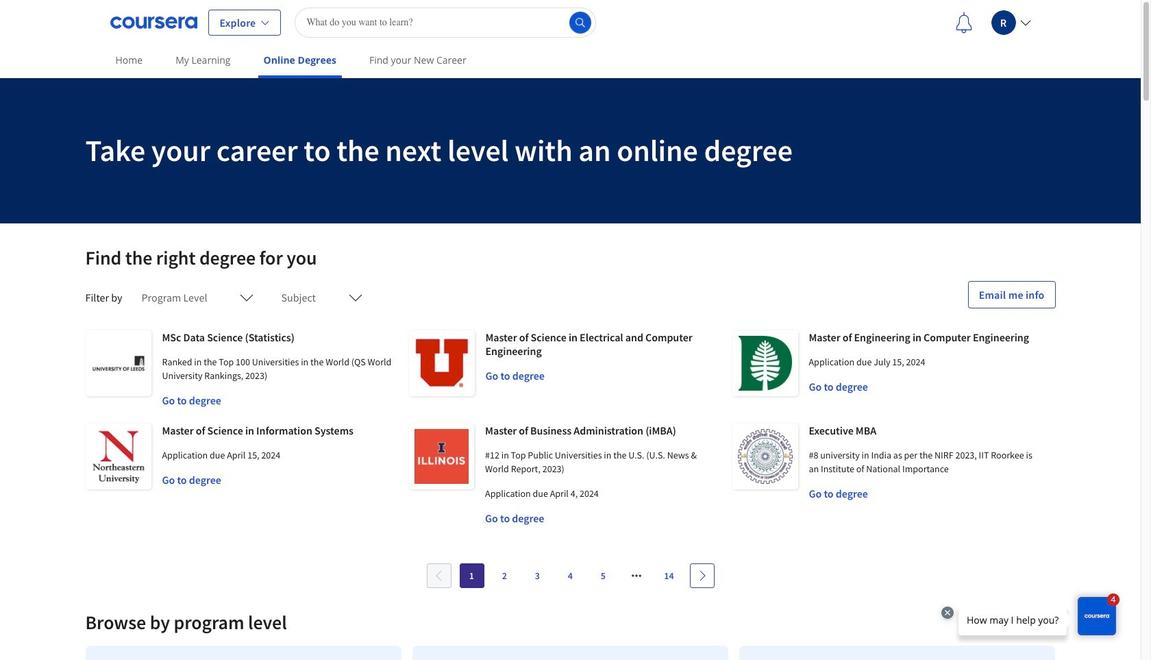 Task type: vqa. For each thing, say whether or not it's contained in the screenshot.
UNIVERSITY OF LEEDS image at the left bottom of the page
yes



Task type: describe. For each thing, give the bounding box(es) containing it.
university of utah image
[[409, 330, 475, 396]]

What do you want to learn? text field
[[295, 7, 597, 37]]

coursera image
[[110, 11, 197, 33]]

university of leeds image
[[85, 330, 151, 396]]

go to next page image
[[697, 570, 708, 581]]



Task type: locate. For each thing, give the bounding box(es) containing it.
university of illinois at urbana-champaign image
[[409, 424, 474, 489]]

dartmouth college image
[[732, 330, 798, 396]]

list
[[80, 640, 1061, 660]]

iit roorkee image
[[732, 424, 798, 489]]

None search field
[[295, 7, 597, 37]]

northeastern university image
[[85, 424, 151, 489]]



